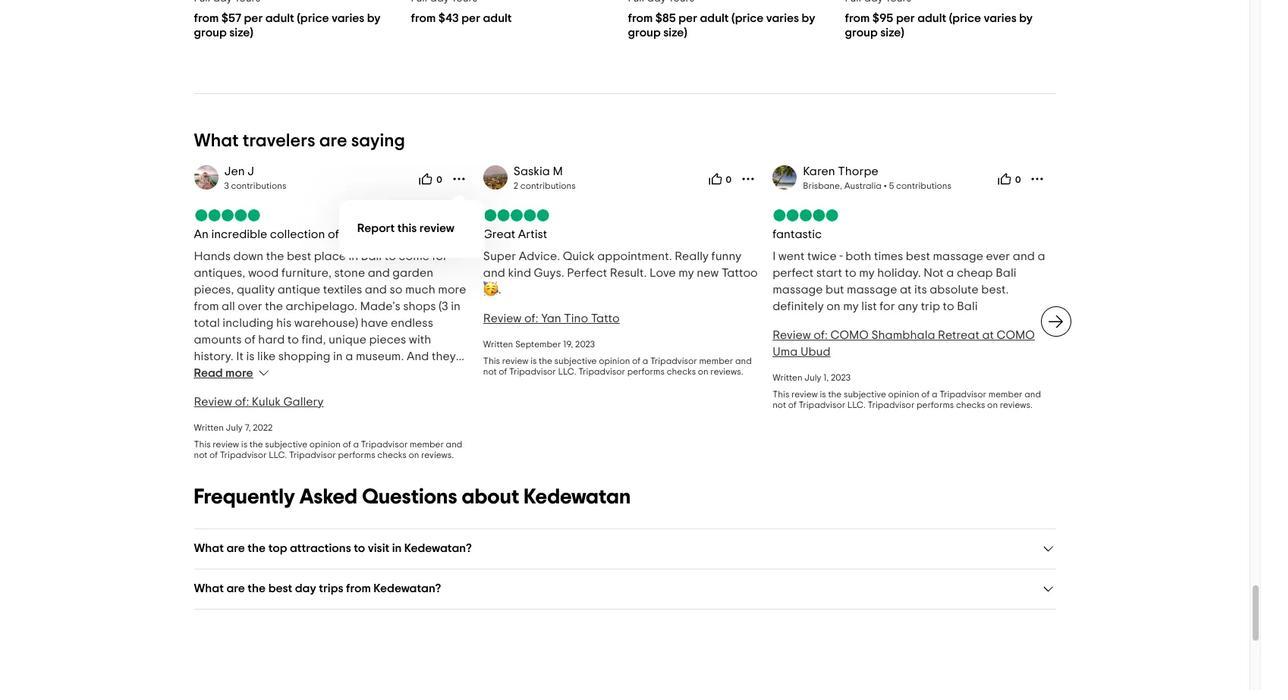 Task type: locate. For each thing, give the bounding box(es) containing it.
1 horizontal spatial reviews.
[[711, 367, 744, 376]]

0 horizontal spatial contributions
[[231, 181, 287, 190]]

2 horizontal spatial per adult (price varies by group size)
[[845, 12, 1033, 39]]

0 vertical spatial july
[[805, 373, 822, 382]]

1 vertical spatial any
[[302, 401, 322, 413]]

2 by from the left
[[802, 12, 816, 24]]

frequently asked questions about kedewatan
[[194, 487, 631, 509]]

written july 7, 2022 this review is the subjective opinion of a tripadvisor member and not of tripadvisor llc. tripadvisor performs checks on reviews.
[[194, 423, 463, 460]]

1 by from the left
[[367, 12, 381, 24]]

5.0 of 5 bubbles image up fantastic 'link'
[[773, 209, 840, 222]]

1 (price from the left
[[297, 12, 329, 24]]

3 per from the left
[[679, 12, 698, 24]]

unique left finds
[[342, 228, 380, 241]]

written inside written september 19, 2023 this review is the subjective opinion of a tripadvisor member and not of tripadvisor llc. tripadvisor performs checks on reviews.
[[483, 340, 513, 349]]

kedewatan? down frequently asked questions about kedewatan
[[404, 543, 472, 555]]

0 horizontal spatial 5.0 of 5 bubbles image
[[194, 209, 261, 222]]

written up we
[[194, 423, 224, 433]]

llc. inside written september 19, 2023 this review is the subjective opinion of a tripadvisor member and not of tripadvisor llc. tripadvisor performs checks on reviews.
[[558, 367, 577, 376]]

como left next image
[[997, 329, 1035, 341]]

massage up list in the top right of the page
[[847, 284, 898, 296]]

2 horizontal spatial not
[[773, 401, 787, 410]]

1 horizontal spatial subjective
[[555, 357, 597, 366]]

written down uma
[[773, 373, 803, 382]]

reviews. inside written september 19, 2023 this review is the subjective opinion of a tripadvisor member and not of tripadvisor llc. tripadvisor performs checks on reviews.
[[711, 367, 744, 376]]

this inside written september 19, 2023 this review is the subjective opinion of a tripadvisor member and not of tripadvisor llc. tripadvisor performs checks on reviews.
[[483, 357, 500, 366]]

3 inside hands down the best place in bali to come for antiques, wood furniture, stone and garden pieces, quality antique textiles and so much more from all over the archipelago. made's shops (3 in total including his warehouse) have endless amounts of hard to find, unique pieces with history. it is like shopping in a museum. and they know everything about the history of each object. it is really quite amazing and humbling. made is genius at adapting any piece to your specific needs and clearly loves what he does. so grateful we stumbled upon kuluk 3 years ago, truly an addiction now!
[[329, 434, 335, 446]]

2 vertical spatial what
[[194, 583, 224, 595]]

3 adult from the left
[[700, 12, 729, 24]]

july left 1,
[[805, 373, 822, 382]]

0 vertical spatial bali
[[361, 250, 382, 263]]

2 horizontal spatial review
[[773, 329, 811, 341]]

the
[[266, 250, 284, 263], [265, 301, 283, 313], [539, 357, 553, 366], [322, 367, 340, 379], [829, 390, 842, 399], [250, 440, 263, 449], [248, 543, 266, 555], [248, 583, 266, 595]]

a inside written september 19, 2023 this review is the subjective opinion of a tripadvisor member and not of tripadvisor llc. tripadvisor performs checks on reviews.
[[643, 357, 649, 366]]

per right $57
[[244, 12, 263, 24]]

varies for from $57
[[332, 12, 365, 24]]

2 vertical spatial llc.
[[269, 451, 287, 460]]

1 vertical spatial 2023
[[831, 373, 851, 382]]

it up "read more" button
[[236, 351, 244, 363]]

0 vertical spatial 2023
[[576, 340, 595, 349]]

of: left yan
[[525, 313, 539, 325]]

0 vertical spatial what
[[194, 132, 239, 150]]

1 horizontal spatial written
[[483, 340, 513, 349]]

kedewatan? inside what are the best day trips from kedewatan? dropdown button
[[374, 583, 441, 595]]

from for from $57
[[194, 12, 219, 24]]

in right visit
[[392, 543, 402, 555]]

it down know
[[194, 384, 201, 396]]

2 0 from the left
[[726, 176, 732, 185]]

of: inside review of: como shambhala retreat at como uma ubud
[[814, 329, 828, 341]]

5.0 of 5 bubbles image for artist
[[483, 209, 550, 222]]

to down the his at the top left of the page
[[288, 334, 299, 346]]

and inside super advice. quick appointment. really funny and kind guys. perfect result. love my new tattoo 🥳.
[[483, 267, 506, 279]]

0 horizontal spatial performs
[[338, 451, 376, 460]]

from left $43
[[411, 12, 436, 24]]

contributions down j
[[231, 181, 287, 190]]

at inside hands down the best place in bali to come for antiques, wood furniture, stone and garden pieces, quality antique textiles and so much more from all over the archipelago. made's shops (3 in total including his warehouse) have endless amounts of hard to find, unique pieces with history. it is like shopping in a museum. and they know everything about the history of each object. it is really quite amazing and humbling. made is genius at adapting any piece to your specific needs and clearly loves what he does. so grateful we stumbled upon kuluk 3 years ago, truly an addiction now!
[[233, 401, 245, 413]]

on inside written september 19, 2023 this review is the subjective opinion of a tripadvisor member and not of tripadvisor llc. tripadvisor performs checks on reviews.
[[698, 367, 709, 376]]

per for from $57
[[244, 12, 263, 24]]

2023 right 1,
[[831, 373, 851, 382]]

to down both
[[845, 267, 857, 279]]

2 per adult (price varies by group size) from the left
[[628, 12, 816, 39]]

open options menu image
[[741, 171, 756, 187], [1031, 171, 1046, 187]]

1 vertical spatial at
[[983, 329, 995, 341]]

this inside written july 7, 2022 this review is the subjective opinion of a tripadvisor member and not of tripadvisor llc. tripadvisor performs checks on reviews.
[[194, 440, 211, 449]]

saying
[[351, 132, 405, 150]]

review of: como shambhala retreat at como uma ubud
[[773, 329, 1035, 358]]

loves
[[296, 417, 325, 430]]

best for kedewatan?
[[268, 583, 293, 595]]

llc. inside written july 7, 2022 this review is the subjective opinion of a tripadvisor member and not of tripadvisor llc. tripadvisor performs checks on reviews.
[[269, 451, 287, 460]]

2 horizontal spatial this
[[773, 390, 790, 399]]

contributions right 5
[[897, 181, 952, 190]]

2 vertical spatial of:
[[235, 396, 249, 408]]

your
[[373, 401, 398, 413]]

on for fantastic
[[988, 401, 998, 410]]

july inside written july 7, 2022 this review is the subjective opinion of a tripadvisor member and not of tripadvisor llc. tripadvisor performs checks on reviews.
[[226, 423, 243, 433]]

2 vertical spatial this
[[194, 440, 211, 449]]

what are the best day trips from kedewatan? button
[[194, 582, 1056, 597]]

this for review of: kuluk gallery
[[194, 440, 211, 449]]

1 per from the left
[[244, 12, 263, 24]]

1 vertical spatial opinion
[[889, 390, 920, 399]]

1 group from the left
[[194, 26, 227, 39]]

from for from $43 per adult
[[411, 12, 436, 24]]

2 horizontal spatial my
[[860, 267, 875, 279]]

written inside written july 7, 2022 this review is the subjective opinion of a tripadvisor member and not of tripadvisor llc. tripadvisor performs checks on reviews.
[[194, 423, 224, 433]]

july for kuluk
[[226, 423, 243, 433]]

checks inside written september 19, 2023 this review is the subjective opinion of a tripadvisor member and not of tripadvisor llc. tripadvisor performs checks on reviews.
[[667, 367, 696, 376]]

0
[[437, 176, 443, 185], [726, 176, 732, 185], [1016, 176, 1022, 185]]

previous image
[[185, 313, 203, 331]]

what inside what are the top attractions to visit in kedewatan? dropdown button
[[194, 543, 224, 555]]

3 0 button from the left
[[994, 167, 1026, 191]]

2 vertical spatial written
[[194, 423, 224, 433]]

1 horizontal spatial 2023
[[831, 373, 851, 382]]

travelers
[[243, 132, 316, 150]]

1 horizontal spatial july
[[805, 373, 822, 382]]

the inside written july 7, 2022 this review is the subjective opinion of a tripadvisor member and not of tripadvisor llc. tripadvisor performs checks on reviews.
[[250, 440, 263, 449]]

3 down jen
[[224, 181, 229, 190]]

open options menu image for i went twice - both times best massage ever and a perfect start to my holiday. not a cheap bali massage but massage at its absolute best. definitely on my list for any trip to bali
[[1031, 171, 1046, 187]]

2
[[514, 181, 519, 190]]

group for $95
[[845, 26, 878, 39]]

1 what from the top
[[194, 132, 239, 150]]

perfect
[[567, 267, 608, 279]]

size) down $85
[[664, 26, 688, 39]]

and
[[1013, 250, 1036, 263], [368, 267, 390, 279], [483, 267, 506, 279], [365, 284, 387, 296], [736, 357, 752, 366], [330, 384, 352, 396], [1025, 390, 1042, 399], [231, 417, 253, 430], [446, 440, 463, 449]]

1 vertical spatial this
[[773, 390, 790, 399]]

is down september
[[531, 357, 537, 366]]

from up the total
[[194, 301, 219, 313]]

bali up stone
[[361, 250, 382, 263]]

0 horizontal spatial como
[[831, 329, 869, 341]]

july
[[805, 373, 822, 382], [226, 423, 243, 433]]

report
[[357, 223, 395, 235]]

2 vertical spatial member
[[410, 440, 444, 449]]

massage
[[933, 250, 984, 263], [773, 284, 823, 296], [847, 284, 898, 296]]

opinion down the tatto
[[599, 357, 630, 366]]

m
[[553, 165, 563, 178]]

0 horizontal spatial not
[[194, 451, 208, 460]]

4 per from the left
[[897, 12, 915, 24]]

1 horizontal spatial 5.0 of 5 bubbles image
[[483, 209, 550, 222]]

massage up cheap
[[933, 250, 984, 263]]

0 horizontal spatial 3
[[224, 181, 229, 190]]

the up now!
[[250, 440, 263, 449]]

group down from $57
[[194, 26, 227, 39]]

furniture,
[[282, 267, 332, 279]]

kedewatan? down visit
[[374, 583, 441, 595]]

this for review of: yan tino tatto
[[483, 357, 500, 366]]

is left like
[[246, 351, 255, 363]]

from left $85
[[628, 12, 653, 24]]

reviews. inside written july 7, 2022 this review is the subjective opinion of a tripadvisor member and not of tripadvisor llc. tripadvisor performs checks on reviews.
[[421, 451, 454, 460]]

(price for from $85
[[732, 12, 764, 24]]

0 vertical spatial written
[[483, 340, 513, 349]]

2 horizontal spatial by
[[1020, 12, 1033, 24]]

1 horizontal spatial opinion
[[599, 357, 630, 366]]

adult for from $57
[[265, 12, 294, 24]]

not inside written july 1, 2023 this review is the subjective opinion of a tripadvisor member and not of tripadvisor llc. tripadvisor performs checks on reviews.
[[773, 401, 787, 410]]

0 horizontal spatial 2023
[[576, 340, 595, 349]]

we
[[194, 434, 209, 446]]

review up uma
[[773, 329, 811, 341]]

j
[[248, 165, 254, 178]]

opinion inside written september 19, 2023 this review is the subjective opinion of a tripadvisor member and not of tripadvisor llc. tripadvisor performs checks on reviews.
[[599, 357, 630, 366]]

what inside what are the best day trips from kedewatan? dropdown button
[[194, 583, 224, 595]]

2 vertical spatial at
[[233, 401, 245, 413]]

1 horizontal spatial this
[[483, 357, 500, 366]]

subjective inside written july 7, 2022 this review is the subjective opinion of a tripadvisor member and not of tripadvisor llc. tripadvisor performs checks on reviews.
[[265, 440, 308, 449]]

i
[[773, 250, 776, 263]]

adult for from $95
[[918, 12, 947, 24]]

2 vertical spatial review
[[194, 396, 232, 408]]

0 horizontal spatial bali
[[361, 250, 382, 263]]

not right object. at the bottom of the page
[[483, 367, 497, 376]]

review of: yan tino tatto
[[483, 313, 620, 325]]

from right trips
[[346, 583, 371, 595]]

0 horizontal spatial open options menu image
[[741, 171, 756, 187]]

llc. inside written july 1, 2023 this review is the subjective opinion of a tripadvisor member and not of tripadvisor llc. tripadvisor performs checks on reviews.
[[848, 401, 866, 410]]

over
[[238, 301, 262, 313]]

2 size) from the left
[[664, 26, 688, 39]]

the down 1,
[[829, 390, 842, 399]]

2 group from the left
[[628, 26, 661, 39]]

5.0 of 5 bubbles image for incredible
[[194, 209, 261, 222]]

3 contributions from the left
[[897, 181, 952, 190]]

trip
[[921, 301, 941, 313]]

0 vertical spatial opinion
[[599, 357, 630, 366]]

contributions for m
[[521, 181, 576, 190]]

performs
[[628, 367, 665, 376], [917, 401, 955, 410], [338, 451, 376, 460]]

great artist link
[[483, 228, 548, 241]]

2023 inside written september 19, 2023 this review is the subjective opinion of a tripadvisor member and not of tripadvisor llc. tripadvisor performs checks on reviews.
[[576, 340, 595, 349]]

0 horizontal spatial checks
[[378, 451, 407, 460]]

2 horizontal spatial massage
[[933, 250, 984, 263]]

member inside written september 19, 2023 this review is the subjective opinion of a tripadvisor member and not of tripadvisor llc. tripadvisor performs checks on reviews.
[[700, 357, 734, 366]]

artist
[[518, 228, 548, 241]]

2 vertical spatial reviews.
[[421, 451, 454, 460]]

2 5.0 of 5 bubbles image from the left
[[483, 209, 550, 222]]

checks inside written july 1, 2023 this review is the subjective opinion of a tripadvisor member and not of tripadvisor llc. tripadvisor performs checks on reviews.
[[957, 401, 986, 410]]

member for tatto
[[700, 357, 734, 366]]

1 vertical spatial subjective
[[844, 390, 887, 399]]

history.
[[194, 351, 234, 363]]

subjective for shambhala
[[844, 390, 887, 399]]

1 horizontal spatial varies
[[767, 12, 800, 24]]

bali down absolute
[[958, 301, 978, 313]]

opinion inside written july 7, 2022 this review is the subjective opinion of a tripadvisor member and not of tripadvisor llc. tripadvisor performs checks on reviews.
[[310, 440, 341, 449]]

bali down ever
[[996, 267, 1017, 279]]

2 vertical spatial subjective
[[265, 440, 308, 449]]

of: up the ubud
[[814, 329, 828, 341]]

are inside dropdown button
[[227, 583, 245, 595]]

performs inside written september 19, 2023 this review is the subjective opinion of a tripadvisor member and not of tripadvisor llc. tripadvisor performs checks on reviews.
[[628, 367, 665, 376]]

more up "really" on the bottom left of the page
[[226, 367, 253, 379]]

opinion inside written july 1, 2023 this review is the subjective opinion of a tripadvisor member and not of tripadvisor llc. tripadvisor performs checks on reviews.
[[889, 390, 920, 399]]

endless
[[391, 317, 433, 329]]

warehouse)
[[294, 317, 358, 329]]

to left visit
[[354, 543, 365, 555]]

size) for $85
[[664, 26, 688, 39]]

more up the (3 on the left
[[438, 284, 467, 296]]

per right $85
[[679, 12, 698, 24]]

from inside dropdown button
[[346, 583, 371, 595]]

1 horizontal spatial kuluk
[[297, 434, 326, 446]]

0 horizontal spatial subjective
[[265, 440, 308, 449]]

1 5.0 of 5 bubbles image from the left
[[194, 209, 261, 222]]

1 horizontal spatial performs
[[628, 367, 665, 376]]

at down "really" on the bottom left of the page
[[233, 401, 245, 413]]

0 horizontal spatial llc.
[[269, 451, 287, 460]]

1 contributions from the left
[[231, 181, 287, 190]]

to down finds
[[385, 250, 396, 263]]

checks for tatto
[[667, 367, 696, 376]]

any down the its
[[898, 301, 919, 313]]

varies
[[332, 12, 365, 24], [767, 12, 800, 24], [984, 12, 1017, 24]]

varies for from $85
[[767, 12, 800, 24]]

3 down what
[[329, 434, 335, 446]]

of: up 7,
[[235, 396, 249, 408]]

1 vertical spatial not
[[773, 401, 787, 410]]

checks inside written july 7, 2022 this review is the subjective opinion of a tripadvisor member and not of tripadvisor llc. tripadvisor performs checks on reviews.
[[378, 451, 407, 460]]

0 horizontal spatial group
[[194, 26, 227, 39]]

the left top
[[248, 543, 266, 555]]

adult right $85
[[700, 12, 729, 24]]

1 horizontal spatial about
[[462, 487, 520, 509]]

written september 19, 2023 this review is the subjective opinion of a tripadvisor member and not of tripadvisor llc. tripadvisor performs checks on reviews.
[[483, 340, 752, 376]]

0 horizontal spatial for
[[432, 250, 448, 263]]

attractions
[[290, 543, 351, 555]]

humbling.
[[355, 384, 409, 396]]

for right come at top left
[[432, 250, 448, 263]]

0 horizontal spatial per adult (price varies by group size)
[[194, 12, 381, 39]]

any up 'loves'
[[302, 401, 322, 413]]

guys.
[[534, 267, 565, 279]]

1 open options menu image from the left
[[741, 171, 756, 187]]

any inside i went twice - both times best massage ever and a perfect start to my holiday. not a cheap bali massage but massage at its absolute best. definitely on my list for any trip to bali
[[898, 301, 919, 313]]

3 varies from the left
[[984, 12, 1017, 24]]

quality
[[237, 284, 275, 296]]

1 vertical spatial 3
[[329, 434, 335, 446]]

of: for como
[[814, 329, 828, 341]]

in up stone
[[349, 250, 359, 263]]

is down 7,
[[241, 440, 248, 449]]

2 horizontal spatial bali
[[996, 267, 1017, 279]]

5.0 of 5 bubbles image up great artist
[[483, 209, 550, 222]]

3 group from the left
[[845, 26, 878, 39]]

2023
[[576, 340, 595, 349], [831, 373, 851, 382]]

per adult (price varies by group size)
[[194, 12, 381, 39], [628, 12, 816, 39], [845, 12, 1033, 39]]

on inside written july 1, 2023 this review is the subjective opinion of a tripadvisor member and not of tripadvisor llc. tripadvisor performs checks on reviews.
[[988, 401, 998, 410]]

super
[[483, 250, 516, 263]]

adult right $57
[[265, 12, 294, 24]]

size) for $57
[[229, 26, 254, 39]]

review inside written september 19, 2023 this review is the subjective opinion of a tripadvisor member and not of tripadvisor llc. tripadvisor performs checks on reviews.
[[502, 357, 529, 366]]

best inside hands down the best place in bali to come for antiques, wood furniture, stone and garden pieces, quality antique textiles and so much more from all over the archipelago. made's shops (3 in total including his warehouse) have endless amounts of hard to find, unique pieces with history. it is like shopping in a museum. and they know everything about the history of each object. it is really quite amazing and humbling. made is genius at adapting any piece to your specific needs and clearly loves what he does. so grateful we stumbled upon kuluk 3 years ago, truly an addiction now!
[[287, 250, 311, 263]]

asked
[[300, 487, 358, 509]]

0 button
[[415, 167, 447, 191], [704, 167, 737, 191], [994, 167, 1026, 191]]

1 vertical spatial for
[[880, 301, 896, 313]]

review
[[420, 223, 455, 235], [502, 357, 529, 366], [792, 390, 818, 399], [213, 440, 239, 449]]

the left day
[[248, 583, 266, 595]]

0 horizontal spatial more
[[226, 367, 253, 379]]

at right retreat
[[983, 329, 995, 341]]

performs inside written july 1, 2023 this review is the subjective opinion of a tripadvisor member and not of tripadvisor llc. tripadvisor performs checks on reviews.
[[917, 401, 955, 410]]

2023 inside written july 1, 2023 this review is the subjective opinion of a tripadvisor member and not of tripadvisor llc. tripadvisor performs checks on reviews.
[[831, 373, 851, 382]]

next image
[[1047, 313, 1066, 331]]

2023 right 19,
[[576, 340, 595, 349]]

opinion down 'loves'
[[310, 440, 341, 449]]

from $43 per adult
[[411, 12, 512, 24]]

not down uma
[[773, 401, 787, 410]]

2023 for como
[[831, 373, 851, 382]]

are left day
[[227, 583, 245, 595]]

2 0 button from the left
[[704, 167, 737, 191]]

subjective inside written july 1, 2023 this review is the subjective opinion of a tripadvisor member and not of tripadvisor llc. tripadvisor performs checks on reviews.
[[844, 390, 887, 399]]

checks
[[667, 367, 696, 376], [957, 401, 986, 410], [378, 451, 407, 460]]

is down 1,
[[820, 390, 827, 399]]

4 adult from the left
[[918, 12, 947, 24]]

como down list in the top right of the page
[[831, 329, 869, 341]]

this down uma
[[773, 390, 790, 399]]

on inside i went twice - both times best massage ever and a perfect start to my holiday. not a cheap bali massage but massage at its absolute best. definitely on my list for any trip to bali
[[827, 301, 841, 313]]

1 adult from the left
[[265, 12, 294, 24]]

member inside written july 1, 2023 this review is the subjective opinion of a tripadvisor member and not of tripadvisor llc. tripadvisor performs checks on reviews.
[[989, 390, 1023, 399]]

the inside written september 19, 2023 this review is the subjective opinion of a tripadvisor member and not of tripadvisor llc. tripadvisor performs checks on reviews.
[[539, 357, 553, 366]]

not for review of: yan tino tatto
[[483, 367, 497, 376]]

3 by from the left
[[1020, 12, 1033, 24]]

july for como
[[805, 373, 822, 382]]

0 horizontal spatial of:
[[235, 396, 249, 408]]

per right the $95
[[897, 12, 915, 24]]

truly
[[399, 434, 424, 446]]

what are the best day trips from kedewatan?
[[194, 583, 441, 595]]

per right $43
[[462, 12, 481, 24]]

what for what are the top attractions to visit in kedewatan?
[[194, 543, 224, 555]]

3 (price from the left
[[950, 12, 982, 24]]

2 horizontal spatial member
[[989, 390, 1023, 399]]

from for from $85
[[628, 12, 653, 24]]

hands down the best place in bali to come for antiques, wood furniture, stone and garden pieces, quality antique textiles and so much more from all over the archipelago. made's shops (3 in total including his warehouse) have endless amounts of hard to find, unique pieces with history. it is like shopping in a museum. and they know everything about the history of each object. it is really quite amazing and humbling. made is genius at adapting any piece to your specific needs and clearly loves what he does. so grateful we stumbled upon kuluk 3 years ago, truly an addiction now!
[[194, 250, 468, 463]]

for right list in the top right of the page
[[880, 301, 896, 313]]

1 horizontal spatial at
[[900, 284, 912, 296]]

an incredible collection of unique finds link
[[194, 228, 409, 241]]

0 horizontal spatial reviews.
[[421, 451, 454, 460]]

best
[[287, 250, 311, 263], [906, 250, 931, 263], [268, 583, 293, 595]]

my down really
[[679, 267, 695, 279]]

2 horizontal spatial performs
[[917, 401, 955, 410]]

from left the $95
[[845, 12, 870, 24]]

on inside written july 7, 2022 this review is the subjective opinion of a tripadvisor member and not of tripadvisor llc. tripadvisor performs checks on reviews.
[[409, 451, 419, 460]]

subjective down review of: como shambhala retreat at como uma ubud link
[[844, 390, 887, 399]]

is inside written july 7, 2022 this review is the subjective opinion of a tripadvisor member and not of tripadvisor llc. tripadvisor performs checks on reviews.
[[241, 440, 248, 449]]

0 vertical spatial not
[[483, 367, 497, 376]]

1 vertical spatial of:
[[814, 329, 828, 341]]

review up addiction
[[213, 440, 239, 449]]

know
[[194, 367, 222, 379]]

not inside written september 19, 2023 this review is the subjective opinion of a tripadvisor member and not of tripadvisor llc. tripadvisor performs checks on reviews.
[[483, 367, 497, 376]]

2 open options menu image from the left
[[1031, 171, 1046, 187]]

1 size) from the left
[[229, 26, 254, 39]]

not down we
[[194, 451, 208, 460]]

5.0 of 5 bubbles image
[[194, 209, 261, 222], [483, 209, 550, 222], [773, 209, 840, 222]]

3 what from the top
[[194, 583, 224, 595]]

opinion down review of: como shambhala retreat at como uma ubud link
[[889, 390, 920, 399]]

kuluk down 'loves'
[[297, 434, 326, 446]]

reviews. for super advice. quick appointment. really funny and kind guys. perfect result. love my new tattoo 🥳.
[[711, 367, 744, 376]]

per for from $95
[[897, 12, 915, 24]]

0 horizontal spatial (price
[[297, 12, 329, 24]]

2 horizontal spatial 0 button
[[994, 167, 1026, 191]]

jen j 3 contributions
[[224, 165, 287, 190]]

this inside written july 1, 2023 this review is the subjective opinion of a tripadvisor member and not of tripadvisor llc. tripadvisor performs checks on reviews.
[[773, 390, 790, 399]]

ever
[[987, 250, 1011, 263]]

3
[[224, 181, 229, 190], [329, 434, 335, 446]]

adult right the $95
[[918, 12, 947, 24]]

group for $85
[[628, 26, 661, 39]]

contributions inside the jen j 3 contributions
[[231, 181, 287, 190]]

total
[[194, 317, 220, 329]]

tripadvisor
[[651, 357, 698, 366], [509, 367, 556, 376], [579, 367, 626, 376], [940, 390, 987, 399], [799, 401, 846, 410], [868, 401, 915, 410], [361, 440, 408, 449], [220, 451, 267, 460], [289, 451, 336, 460]]

2 vertical spatial opinion
[[310, 440, 341, 449]]

2 horizontal spatial written
[[773, 373, 803, 382]]

0 vertical spatial any
[[898, 301, 919, 313]]

2 horizontal spatial of:
[[814, 329, 828, 341]]

2 horizontal spatial varies
[[984, 12, 1017, 24]]

written for review of: yan tino tatto
[[483, 340, 513, 349]]

tattoo
[[722, 267, 758, 279]]

1 per adult (price varies by group size) from the left
[[194, 12, 381, 39]]

saskia m link
[[514, 165, 563, 178]]

saskia
[[514, 165, 550, 178]]

performs inside written july 7, 2022 this review is the subjective opinion of a tripadvisor member and not of tripadvisor llc. tripadvisor performs checks on reviews.
[[338, 451, 376, 460]]

best up furniture,
[[287, 250, 311, 263]]

7,
[[245, 423, 251, 433]]

any inside hands down the best place in bali to come for antiques, wood furniture, stone and garden pieces, quality antique textiles and so much more from all over the archipelago. made's shops (3 in total including his warehouse) have endless amounts of hard to find, unique pieces with history. it is like shopping in a museum. and they know everything about the history of each object. it is really quite amazing and humbling. made is genius at adapting any piece to your specific needs and clearly loves what he does. so grateful we stumbled upon kuluk 3 years ago, truly an addiction now!
[[302, 401, 322, 413]]

is down know
[[204, 384, 212, 396]]

karen thorpe image
[[773, 166, 797, 190]]

what
[[327, 417, 354, 430]]

1 vertical spatial kedewatan?
[[374, 583, 441, 595]]

this for review of: como shambhala retreat at como uma ubud
[[773, 390, 790, 399]]

written inside written july 1, 2023 this review is the subjective opinion of a tripadvisor member and not of tripadvisor llc. tripadvisor performs checks on reviews.
[[773, 373, 803, 382]]

to inside what are the top attractions to visit in kedewatan? dropdown button
[[354, 543, 365, 555]]

review for fantastic
[[792, 390, 818, 399]]

massage up definitely on the top right
[[773, 284, 823, 296]]

a inside written july 1, 2023 this review is the subjective opinion of a tripadvisor member and not of tripadvisor llc. tripadvisor performs checks on reviews.
[[932, 390, 938, 399]]

0 vertical spatial kedewatan?
[[404, 543, 472, 555]]

(price for from $95
[[950, 12, 982, 24]]

1 varies from the left
[[332, 12, 365, 24]]

0 horizontal spatial july
[[226, 423, 243, 433]]

opinion for retreat
[[889, 390, 920, 399]]

july inside written july 1, 2023 this review is the subjective opinion of a tripadvisor member and not of tripadvisor llc. tripadvisor performs checks on reviews.
[[805, 373, 822, 382]]

pieces
[[369, 334, 406, 346]]

3 per adult (price varies by group size) from the left
[[845, 12, 1033, 39]]

not inside written july 7, 2022 this review is the subjective opinion of a tripadvisor member and not of tripadvisor llc. tripadvisor performs checks on reviews.
[[194, 451, 208, 460]]

review down 🥳.
[[483, 313, 522, 325]]

more inside hands down the best place in bali to come for antiques, wood furniture, stone and garden pieces, quality antique textiles and so much more from all over the archipelago. made's shops (3 in total including his warehouse) have endless amounts of hard to find, unique pieces with history. it is like shopping in a museum. and they know everything about the history of each object. it is really quite amazing and humbling. made is genius at adapting any piece to your specific needs and clearly loves what he does. so grateful we stumbled upon kuluk 3 years ago, truly an addiction now!
[[438, 284, 467, 296]]

really
[[215, 384, 246, 396]]

3 0 from the left
[[1016, 176, 1022, 185]]

adult right $43
[[483, 12, 512, 24]]

0 vertical spatial review
[[483, 313, 522, 325]]

(price
[[297, 12, 329, 24], [732, 12, 764, 24], [950, 12, 982, 24]]

0 horizontal spatial size)
[[229, 26, 254, 39]]

1 vertical spatial member
[[989, 390, 1023, 399]]

so
[[390, 284, 403, 296]]

0 horizontal spatial at
[[233, 401, 245, 413]]

july up stumbled
[[226, 423, 243, 433]]

review up needs
[[194, 396, 232, 408]]

group down from $95
[[845, 26, 878, 39]]

contributions down m
[[521, 181, 576, 190]]

1 horizontal spatial of:
[[525, 313, 539, 325]]

2 varies from the left
[[767, 12, 800, 24]]

tatto
[[591, 313, 620, 325]]

1 vertical spatial what
[[194, 543, 224, 555]]

2 horizontal spatial at
[[983, 329, 995, 341]]

hands
[[194, 250, 231, 263]]

jen j image
[[194, 166, 218, 190]]

everything
[[225, 367, 283, 379]]

review down september
[[502, 357, 529, 366]]

are left top
[[227, 543, 245, 555]]

1 horizontal spatial open options menu image
[[1031, 171, 1046, 187]]

contributions inside karen thorpe brisbane, australia 5 contributions
[[897, 181, 952, 190]]

from for from $95
[[845, 12, 870, 24]]

subjective for gallery
[[265, 440, 308, 449]]

3 inside the jen j 3 contributions
[[224, 181, 229, 190]]

1 vertical spatial written
[[773, 373, 803, 382]]

1 horizontal spatial per adult (price varies by group size)
[[628, 12, 816, 39]]

2 contributions from the left
[[521, 181, 576, 190]]

2 what from the top
[[194, 543, 224, 555]]

uma
[[773, 346, 798, 358]]

antiques,
[[194, 267, 246, 279]]

1 vertical spatial performs
[[917, 401, 955, 410]]

subjective down the clearly
[[265, 440, 308, 449]]

object.
[[428, 367, 467, 379]]

3 size) from the left
[[881, 26, 905, 39]]

review inside written july 1, 2023 this review is the subjective opinion of a tripadvisor member and not of tripadvisor llc. tripadvisor performs checks on reviews.
[[792, 390, 818, 399]]

subjective down 19,
[[555, 357, 597, 366]]

subjective inside written september 19, 2023 this review is the subjective opinion of a tripadvisor member and not of tripadvisor llc. tripadvisor performs checks on reviews.
[[555, 357, 597, 366]]

best left day
[[268, 583, 293, 595]]

member inside written july 7, 2022 this review is the subjective opinion of a tripadvisor member and not of tripadvisor llc. tripadvisor performs checks on reviews.
[[410, 440, 444, 449]]

review inside review of: como shambhala retreat at como uma ubud
[[773, 329, 811, 341]]

review of: kuluk gallery link
[[194, 396, 324, 408]]

kuluk up the clearly
[[252, 396, 281, 408]]

2 horizontal spatial checks
[[957, 401, 986, 410]]

are inside dropdown button
[[227, 543, 245, 555]]

0 horizontal spatial this
[[194, 440, 211, 449]]

reviews. inside written july 1, 2023 this review is the subjective opinion of a tripadvisor member and not of tripadvisor llc. tripadvisor performs checks on reviews.
[[1000, 401, 1033, 410]]

size) down the $95
[[881, 26, 905, 39]]

1 horizontal spatial 0 button
[[704, 167, 737, 191]]

0 vertical spatial subjective
[[555, 357, 597, 366]]

2 (price from the left
[[732, 12, 764, 24]]

group down from $85
[[628, 26, 661, 39]]

unique down warehouse)
[[329, 334, 367, 346]]

bali inside hands down the best place in bali to come for antiques, wood furniture, stone and garden pieces, quality antique textiles and so much more from all over the archipelago. made's shops (3 in total including his warehouse) have endless amounts of hard to find, unique pieces with history. it is like shopping in a museum. and they know everything about the history of each object. it is really quite amazing and humbling. made is genius at adapting any piece to your specific needs and clearly loves what he does. so grateful we stumbled upon kuluk 3 years ago, truly an addiction now!
[[361, 250, 382, 263]]

review inside written july 7, 2022 this review is the subjective opinion of a tripadvisor member and not of tripadvisor llc. tripadvisor performs checks on reviews.
[[213, 440, 239, 449]]

review
[[483, 313, 522, 325], [773, 329, 811, 341], [194, 396, 232, 408]]

at inside review of: como shambhala retreat at como uma ubud
[[983, 329, 995, 341]]

contributions inside saskia m 2 contributions
[[521, 181, 576, 190]]

1 horizontal spatial member
[[700, 357, 734, 366]]

what for what are the best day trips from kedewatan?
[[194, 583, 224, 595]]

best inside dropdown button
[[268, 583, 293, 595]]

1 vertical spatial july
[[226, 423, 243, 433]]

what are the top attractions to visit in kedewatan?
[[194, 543, 472, 555]]

2 horizontal spatial (price
[[950, 12, 982, 24]]

so
[[407, 417, 421, 430]]



Task type: describe. For each thing, give the bounding box(es) containing it.
in inside dropdown button
[[392, 543, 402, 555]]

adapting
[[248, 401, 299, 413]]

the up wood
[[266, 250, 284, 263]]

review for review of: como shambhala retreat at como uma ubud
[[773, 329, 811, 341]]

needs
[[194, 417, 228, 430]]

-
[[840, 250, 843, 263]]

2 adult from the left
[[483, 12, 512, 24]]

llc. for yan
[[558, 367, 577, 376]]

for inside i went twice - both times best massage ever and a perfect start to my holiday. not a cheap bali massage but massage at its absolute best. definitely on my list for any trip to bali
[[880, 301, 896, 313]]

what for what travelers are saying
[[194, 132, 239, 150]]

the up the his at the top left of the page
[[265, 301, 283, 313]]

0 for super advice. quick appointment. really funny and kind guys. perfect result. love my new tattoo 🥳.
[[726, 176, 732, 185]]

trips
[[319, 583, 344, 595]]

jen j link
[[224, 165, 254, 178]]

1 0 button from the left
[[415, 167, 447, 191]]

of: for yan
[[525, 313, 539, 325]]

group for $57
[[194, 26, 227, 39]]

from inside hands down the best place in bali to come for antiques, wood furniture, stone and garden pieces, quality antique textiles and so much more from all over the archipelago. made's shops (3 in total including his warehouse) have endless amounts of hard to find, unique pieces with history. it is like shopping in a museum. and they know everything about the history of each object. it is really quite amazing and humbling. made is genius at adapting any piece to your specific needs and clearly loves what he does. so grateful we stumbled upon kuluk 3 years ago, truly an addiction now!
[[194, 301, 219, 313]]

about inside hands down the best place in bali to come for antiques, wood furniture, stone and garden pieces, quality antique textiles and so much more from all over the archipelago. made's shops (3 in total including his warehouse) have endless amounts of hard to find, unique pieces with history. it is like shopping in a museum. and they know everything about the history of each object. it is really quite amazing and humbling. made is genius at adapting any piece to your specific needs and clearly loves what he does. so grateful we stumbled upon kuluk 3 years ago, truly an addiction now!
[[286, 367, 320, 379]]

more inside button
[[226, 367, 253, 379]]

upon
[[266, 434, 294, 446]]

open options menu image for super advice. quick appointment. really funny and kind guys. perfect result. love my new tattoo 🥳.
[[741, 171, 756, 187]]

0 horizontal spatial massage
[[773, 284, 823, 296]]

not for review of: kuluk gallery
[[194, 451, 208, 460]]

clearly
[[255, 417, 293, 430]]

not for review of: como shambhala retreat at como uma ubud
[[773, 401, 787, 410]]

holiday.
[[878, 267, 921, 279]]

performs for retreat
[[917, 401, 955, 410]]

$85
[[656, 12, 676, 24]]

review for review of: kuluk gallery
[[194, 396, 232, 408]]

2 como from the left
[[997, 329, 1035, 341]]

stumbled
[[212, 434, 263, 446]]

my inside super advice. quick appointment. really funny and kind guys. perfect result. love my new tattoo 🥳.
[[679, 267, 695, 279]]

and inside written september 19, 2023 this review is the subjective opinion of a tripadvisor member and not of tripadvisor llc. tripadvisor performs checks on reviews.
[[736, 357, 752, 366]]

1 horizontal spatial bali
[[958, 301, 978, 313]]

karen
[[803, 165, 836, 178]]

per for from $85
[[679, 12, 698, 24]]

years
[[338, 434, 369, 446]]

opinion for tatto
[[599, 357, 630, 366]]

kuluk inside hands down the best place in bali to come for antiques, wood furniture, stone and garden pieces, quality antique textiles and so much more from all over the archipelago. made's shops (3 in total including his warehouse) have endless amounts of hard to find, unique pieces with history. it is like shopping in a museum. and they know everything about the history of each object. it is really quite amazing and humbling. made is genius at adapting any piece to your specific needs and clearly loves what he does. so grateful we stumbled upon kuluk 3 years ago, truly an addiction now!
[[297, 434, 326, 446]]

questions
[[362, 487, 458, 509]]

frequently
[[194, 487, 295, 509]]

5
[[890, 181, 895, 190]]

by for from $95
[[1020, 12, 1033, 24]]

2 per from the left
[[462, 12, 481, 24]]

stone
[[334, 267, 365, 279]]

jen
[[224, 165, 245, 178]]

september
[[515, 340, 561, 349]]

specific
[[401, 401, 445, 413]]

review for great artist
[[502, 357, 529, 366]]

at inside i went twice - both times best massage ever and a perfect start to my holiday. not a cheap bali massage but massage at its absolute best. definitely on my list for any trip to bali
[[900, 284, 912, 296]]

review right this on the left top
[[420, 223, 455, 235]]

are for top
[[227, 543, 245, 555]]

karen thorpe link
[[803, 165, 879, 178]]

its
[[915, 284, 928, 296]]

archipelago.
[[286, 301, 358, 313]]

reviews. for i went twice - both times best massage ever and a perfect start to my holiday. not a cheap bali massage but massage at its absolute best. definitely on my list for any trip to bali
[[1000, 401, 1033, 410]]

is inside written july 1, 2023 this review is the subjective opinion of a tripadvisor member and not of tripadvisor llc. tripadvisor performs checks on reviews.
[[820, 390, 827, 399]]

1 horizontal spatial it
[[236, 351, 244, 363]]

all
[[222, 301, 235, 313]]

from $95
[[845, 12, 894, 24]]

on for great artist
[[698, 367, 709, 376]]

fantastic link
[[773, 228, 822, 241]]

does.
[[374, 417, 404, 430]]

have
[[361, 317, 388, 329]]

pieces,
[[194, 284, 234, 296]]

come
[[399, 250, 430, 263]]

twice
[[808, 250, 837, 263]]

19,
[[563, 340, 574, 349]]

day
[[295, 583, 316, 595]]

new
[[697, 267, 719, 279]]

top
[[268, 543, 287, 555]]

(price for from $57
[[297, 12, 329, 24]]

read more button
[[194, 366, 272, 381]]

visit
[[368, 543, 390, 555]]

kind
[[508, 267, 531, 279]]

best inside i went twice - both times best massage ever and a perfect start to my holiday. not a cheap bali massage but massage at its absolute best. definitely on my list for any trip to bali
[[906, 250, 931, 263]]

0 button for i went twice - both times best massage ever and a perfect start to my holiday. not a cheap bali massage but massage at its absolute best. definitely on my list for any trip to bali
[[994, 167, 1026, 191]]

list
[[862, 301, 877, 313]]

written for review of: como shambhala retreat at como uma ubud
[[773, 373, 803, 382]]

now!
[[251, 451, 276, 463]]

close options menu image
[[452, 171, 467, 187]]

the left "history"
[[322, 367, 340, 379]]

best for to
[[287, 250, 311, 263]]

best.
[[982, 284, 1009, 296]]

0 button for super advice. quick appointment. really funny and kind guys. perfect result. love my new tattoo 🥳.
[[704, 167, 737, 191]]

kedewatan? inside what are the top attractions to visit in kedewatan? dropdown button
[[404, 543, 472, 555]]

made's
[[360, 301, 401, 313]]

to up he
[[359, 401, 371, 413]]

3 5.0 of 5 bubbles image from the left
[[773, 209, 840, 222]]

2022
[[253, 423, 273, 433]]

and inside written july 1, 2023 this review is the subjective opinion of a tripadvisor member and not of tripadvisor llc. tripadvisor performs checks on reviews.
[[1025, 390, 1042, 399]]

varies for from $95
[[984, 12, 1017, 24]]

the inside dropdown button
[[248, 543, 266, 555]]

shopping
[[278, 351, 331, 363]]

in right shopping
[[333, 351, 343, 363]]

a inside written july 7, 2022 this review is the subjective opinion of a tripadvisor member and not of tripadvisor llc. tripadvisor performs checks on reviews.
[[353, 440, 359, 449]]

per adult (price varies by group size) for $95
[[845, 12, 1033, 39]]

and inside i went twice - both times best massage ever and a perfect start to my holiday. not a cheap bali massage but massage at its absolute best. definitely on my list for any trip to bali
[[1013, 250, 1036, 263]]

member for retreat
[[989, 390, 1023, 399]]

australia
[[845, 181, 882, 190]]

0 for i went twice - both times best massage ever and a perfect start to my holiday. not a cheap bali massage but massage at its absolute best. definitely on my list for any trip to bali
[[1016, 176, 1022, 185]]

read
[[194, 367, 223, 379]]

he
[[357, 417, 371, 430]]

performs for tatto
[[628, 367, 665, 376]]

in right the (3 on the left
[[451, 301, 461, 313]]

1 como from the left
[[831, 329, 869, 341]]

the inside written july 1, 2023 this review is the subjective opinion of a tripadvisor member and not of tripadvisor llc. tripadvisor performs checks on reviews.
[[829, 390, 842, 399]]

brisbane,
[[803, 181, 843, 190]]

per adult (price varies by group size) for $85
[[628, 12, 816, 39]]

definitely
[[773, 301, 824, 313]]

written for review of: kuluk gallery
[[194, 423, 224, 433]]

the inside dropdown button
[[248, 583, 266, 595]]

1 0 from the left
[[437, 176, 443, 185]]

is down object. at the bottom of the page
[[447, 384, 455, 396]]

by for from $85
[[802, 12, 816, 24]]

with
[[409, 334, 431, 346]]

times
[[875, 250, 904, 263]]

subjective for tino
[[555, 357, 597, 366]]

ago,
[[371, 434, 397, 446]]

his
[[276, 317, 292, 329]]

great
[[483, 228, 516, 241]]

advice.
[[519, 250, 560, 263]]

not
[[924, 267, 944, 279]]

unique inside hands down the best place in bali to come for antiques, wood furniture, stone and garden pieces, quality antique textiles and so much more from all over the archipelago. made's shops (3 in total including his warehouse) have endless amounts of hard to find, unique pieces with history. it is like shopping in a museum. and they know everything about the history of each object. it is really quite amazing and humbling. made is genius at adapting any piece to your specific needs and clearly loves what he does. so grateful we stumbled upon kuluk 3 years ago, truly an addiction now!
[[329, 334, 367, 346]]

per adult (price varies by group size) for $57
[[194, 12, 381, 39]]

an incredible collection of unique finds
[[194, 228, 409, 241]]

0 vertical spatial are
[[319, 132, 347, 150]]

saskia m image
[[483, 166, 508, 190]]

contributions for j
[[231, 181, 287, 190]]

really
[[675, 250, 709, 263]]

2023 for yan
[[576, 340, 595, 349]]

1 horizontal spatial my
[[844, 301, 859, 313]]

grateful
[[424, 417, 468, 430]]

of: for kuluk
[[235, 396, 249, 408]]

retreat
[[938, 329, 980, 341]]

on for an incredible collection of unique finds
[[409, 451, 419, 460]]

by for from $57
[[367, 12, 381, 24]]

is inside written september 19, 2023 this review is the subjective opinion of a tripadvisor member and not of tripadvisor llc. tripadvisor performs checks on reviews.
[[531, 357, 537, 366]]

llc. for kuluk
[[269, 451, 287, 460]]

llc. for como
[[848, 401, 866, 410]]

for inside hands down the best place in bali to come for antiques, wood furniture, stone and garden pieces, quality antique textiles and so much more from all over the archipelago. made's shops (3 in total including his warehouse) have endless amounts of hard to find, unique pieces with history. it is like shopping in a museum. and they know everything about the history of each object. it is really quite amazing and humbling. made is genius at adapting any piece to your specific needs and clearly loves what he does. so grateful we stumbled upon kuluk 3 years ago, truly an addiction now!
[[432, 250, 448, 263]]

find,
[[302, 334, 326, 346]]

review of: como shambhala retreat at como uma ubud link
[[773, 329, 1035, 358]]

absolute
[[930, 284, 979, 296]]

finds
[[382, 228, 409, 241]]

love
[[650, 267, 676, 279]]

review for review of: yan tino tatto
[[483, 313, 522, 325]]

review of: yan tino tatto link
[[483, 313, 620, 325]]

size) for $95
[[881, 26, 905, 39]]

like
[[257, 351, 276, 363]]

textiles
[[323, 284, 362, 296]]

1 horizontal spatial massage
[[847, 284, 898, 296]]

are for best
[[227, 583, 245, 595]]

and
[[407, 351, 429, 363]]

0 vertical spatial unique
[[342, 228, 380, 241]]

review for an incredible collection of unique finds
[[213, 440, 239, 449]]

thorpe
[[838, 165, 879, 178]]

checks for retreat
[[957, 401, 986, 410]]

0 horizontal spatial it
[[194, 384, 201, 396]]

tino
[[564, 313, 588, 325]]

history
[[343, 367, 381, 379]]

amazing
[[280, 384, 328, 396]]

saskia m 2 contributions
[[514, 165, 576, 190]]

quick
[[563, 250, 595, 263]]

made
[[412, 384, 444, 396]]

much
[[405, 284, 436, 296]]

0 horizontal spatial kuluk
[[252, 396, 281, 408]]

report this review
[[357, 223, 455, 235]]

fantastic
[[773, 228, 822, 241]]

incredible
[[211, 228, 267, 241]]

place
[[314, 250, 346, 263]]

to down absolute
[[943, 301, 955, 313]]

and inside written july 7, 2022 this review is the subjective opinion of a tripadvisor member and not of tripadvisor llc. tripadvisor performs checks on reviews.
[[446, 440, 463, 449]]

adult for from $85
[[700, 12, 729, 24]]

a inside hands down the best place in bali to come for antiques, wood furniture, stone and garden pieces, quality antique textiles and so much more from all over the archipelago. made's shops (3 in total including his warehouse) have endless amounts of hard to find, unique pieces with history. it is like shopping in a museum. and they know everything about the history of each object. it is really quite amazing and humbling. made is genius at adapting any piece to your specific needs and clearly loves what he does. so grateful we stumbled upon kuluk 3 years ago, truly an addiction now!
[[346, 351, 353, 363]]



Task type: vqa. For each thing, say whether or not it's contained in the screenshot.
Restaurants for Special Occasions in Gatlinburg
no



